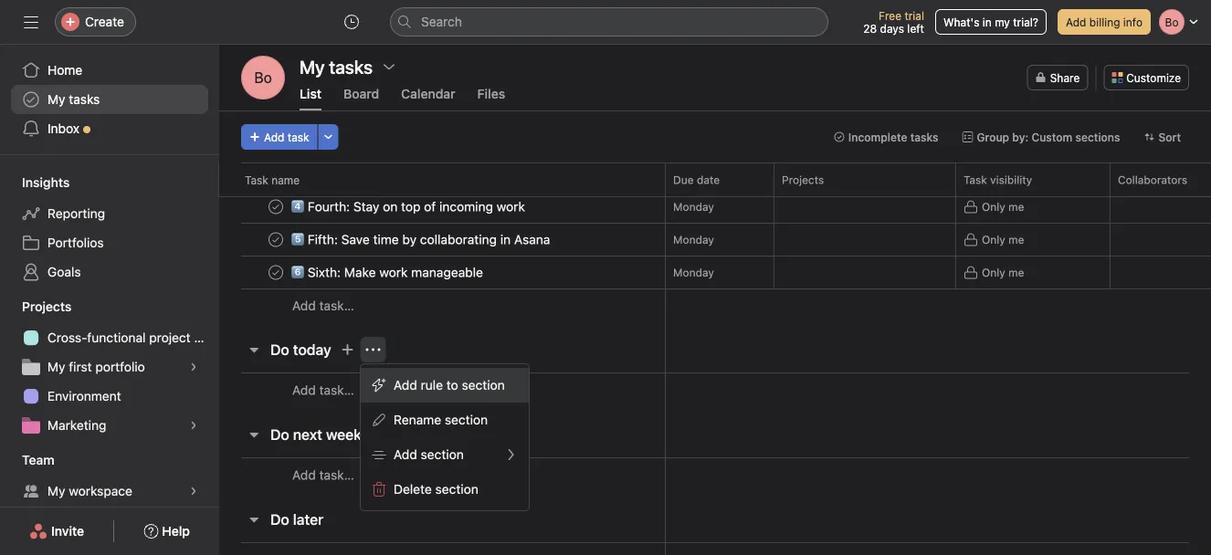 Task type: vqa. For each thing, say whether or not it's contained in the screenshot.
4️⃣ Fourth: Stay on top of incoming work Text Field in the left of the page Completed option
yes



Task type: describe. For each thing, give the bounding box(es) containing it.
4 placeholderusericon image from the top
[[1124, 103, 1135, 114]]

teams element
[[0, 444, 219, 510]]

free
[[879, 9, 902, 22]]

only for linked projects for 5️⃣ fifth: save time by collaborating in asana cell
[[982, 233, 1006, 246]]

add task… inside header recently assigned tree grid
[[292, 298, 354, 313]]

help button
[[132, 515, 202, 548]]

days
[[880, 22, 904, 35]]

create button
[[55, 7, 136, 37]]

insights button
[[0, 174, 70, 192]]

team
[[22, 453, 54, 468]]

2 add task… from the top
[[292, 383, 354, 398]]

only me for linked projects for 6️⃣ sixth: make work manageable cell
[[982, 266, 1025, 279]]

add inside menu item
[[394, 378, 417, 393]]

add a task to this section image
[[340, 343, 355, 357]]

trial
[[905, 9, 924, 22]]

6️⃣ sixth: make work manageable cell
[[219, 256, 666, 290]]

linked projects for 6️⃣ sixth: make work manageable cell
[[774, 256, 956, 290]]

4 row from the top
[[219, 256, 1211, 290]]

portfolios
[[48, 235, 104, 250]]

do later
[[270, 511, 324, 528]]

3 row from the top
[[219, 223, 1211, 257]]

first
[[69, 359, 92, 375]]

help
[[162, 524, 190, 539]]

add task… button for collapse task list for this section icon at bottom
[[292, 465, 354, 486]]

do today button
[[270, 333, 331, 366]]

board link
[[343, 86, 379, 111]]

see details, my workspace image
[[188, 486, 199, 497]]

add up 'delete'
[[394, 447, 417, 462]]

completed image
[[265, 229, 287, 251]]

inbox
[[48, 121, 80, 136]]

group
[[977, 131, 1010, 143]]

incomplete tasks
[[849, 131, 939, 143]]

do for do today
[[270, 341, 289, 359]]

incomplete
[[849, 131, 908, 143]]

today
[[293, 341, 331, 359]]

rename
[[394, 412, 441, 428]]

task name
[[245, 174, 300, 186]]

5 placeholderusericon image from the top
[[1124, 169, 1135, 180]]

custom
[[1032, 131, 1073, 143]]

projects inside dropdown button
[[22, 299, 72, 314]]

do for do next week
[[270, 426, 289, 444]]

1 add task… row from the top
[[219, 289, 1211, 322]]

3 add task… from the top
[[292, 468, 354, 483]]

portfolio
[[95, 359, 145, 375]]

collapse task list for this section image for do today
[[247, 343, 261, 357]]

history image
[[344, 15, 359, 29]]

add section
[[394, 447, 464, 462]]

inbox link
[[11, 114, 208, 143]]

customize button
[[1104, 65, 1189, 90]]

files
[[477, 86, 505, 101]]

6 placeholderusericon image from the top
[[1124, 201, 1135, 212]]

add billing info
[[1066, 16, 1143, 28]]

add a task to this section image
[[333, 512, 347, 527]]

my workspace
[[48, 484, 132, 499]]

5 row from the top
[[219, 543, 1211, 555]]

28
[[864, 22, 877, 35]]

sort button
[[1136, 124, 1189, 150]]

monday for the 6️⃣ sixth: make work manageable cell
[[673, 266, 714, 279]]

do today
[[270, 341, 331, 359]]

create
[[85, 14, 124, 29]]

add task
[[264, 131, 309, 143]]

header recently assigned tree grid
[[219, 0, 1211, 322]]

goals link
[[11, 258, 208, 287]]

1 placeholderusericon image from the top
[[1124, 4, 1135, 15]]

due date
[[673, 174, 720, 186]]

monday for 4️⃣ fourth: stay on top of incoming work cell on the top
[[673, 201, 714, 213]]

search list box
[[390, 7, 829, 37]]

do later button
[[270, 503, 324, 536]]

completed image for 4️⃣ fourth: stay on top of incoming work text box
[[265, 196, 287, 218]]

do next week button
[[270, 418, 362, 451]]

Completed checkbox
[[265, 262, 287, 284]]

my
[[995, 16, 1010, 28]]

plan
[[194, 330, 219, 345]]

show options image
[[382, 59, 397, 74]]

5️⃣ Fifth: Save time by collaborating in Asana text field
[[288, 231, 556, 249]]

only me for linked projects for 4️⃣ fourth: stay on top of incoming work cell
[[982, 201, 1025, 213]]

name
[[271, 174, 300, 186]]

week
[[326, 426, 362, 444]]

what's
[[944, 16, 980, 28]]

task visibility
[[964, 174, 1032, 186]]

add rule to section
[[394, 378, 505, 393]]

visibility
[[990, 174, 1032, 186]]

only for linked projects for 4️⃣ fourth: stay on top of incoming work cell
[[982, 201, 1006, 213]]

rule
[[421, 378, 443, 393]]

my workspace link
[[11, 477, 208, 506]]

marketing link
[[11, 411, 208, 440]]

me for linked projects for 4️⃣ fourth: stay on top of incoming work cell
[[1009, 201, 1025, 213]]

task
[[288, 131, 309, 143]]

section for delete section
[[435, 482, 479, 497]]

calendar link
[[401, 86, 456, 111]]

rename section
[[394, 412, 488, 428]]

environment link
[[11, 382, 208, 411]]

share button
[[1027, 65, 1088, 90]]

left
[[907, 22, 924, 35]]

portfolios link
[[11, 228, 208, 258]]

group by: custom sections button
[[954, 124, 1129, 150]]

reporting link
[[11, 199, 208, 228]]

free trial 28 days left
[[864, 9, 924, 35]]

global element
[[0, 45, 219, 154]]

list
[[300, 86, 322, 101]]

home link
[[11, 56, 208, 85]]



Task type: locate. For each thing, give the bounding box(es) containing it.
3 task… from the top
[[319, 468, 354, 483]]

2 vertical spatial my
[[48, 484, 65, 499]]

projects
[[782, 174, 824, 186], [22, 299, 72, 314]]

completed checkbox for 5️⃣ fifth: save time by collaborating in asana text field
[[265, 229, 287, 251]]

2 placeholderusericon image from the top
[[1124, 37, 1135, 48]]

see details, marketing image
[[188, 420, 199, 431]]

me
[[1009, 201, 1025, 213], [1009, 233, 1025, 246], [1009, 266, 1025, 279]]

1 vertical spatial tasks
[[910, 131, 939, 143]]

task
[[245, 174, 268, 186], [964, 174, 987, 186]]

0 vertical spatial add task… button
[[292, 296, 354, 316]]

2 vertical spatial monday
[[673, 266, 714, 279]]

insights
[[22, 175, 70, 190]]

incomplete tasks button
[[826, 124, 947, 150]]

section
[[462, 378, 505, 393], [445, 412, 488, 428], [421, 447, 464, 462], [435, 482, 479, 497]]

collapse task list for this section image left do today button
[[247, 343, 261, 357]]

3 me from the top
[[1009, 266, 1025, 279]]

add task… button for do today's collapse task list for this section image
[[292, 380, 354, 401]]

2 monday from the top
[[673, 233, 714, 246]]

1 task… from the top
[[319, 298, 354, 313]]

more actions image
[[323, 132, 334, 143]]

projects element
[[0, 291, 219, 444]]

home
[[48, 63, 82, 78]]

1 completed checkbox from the top
[[265, 196, 287, 218]]

sections
[[1076, 131, 1120, 143]]

completed image inside the 6️⃣ sixth: make work manageable cell
[[265, 262, 287, 284]]

0 vertical spatial tasks
[[69, 92, 100, 107]]

4️⃣ fourth: stay on top of incoming work cell
[[219, 190, 666, 224]]

hide sidebar image
[[24, 15, 38, 29]]

billing
[[1090, 16, 1120, 28]]

tasks inside 'global' element
[[69, 92, 100, 107]]

tasks down home
[[69, 92, 100, 107]]

project
[[149, 330, 191, 345]]

add task… button up today at the bottom of page
[[292, 296, 354, 316]]

linked projects for 4️⃣ fourth: stay on top of incoming work cell
[[774, 190, 956, 224]]

2 vertical spatial do
[[270, 511, 289, 528]]

add inside header recently assigned tree grid
[[292, 298, 316, 313]]

add task… row for do today's collapse task list for this section image
[[219, 373, 1211, 407]]

task left visibility
[[964, 174, 987, 186]]

search
[[421, 14, 462, 29]]

1 vertical spatial task…
[[319, 383, 354, 398]]

monday
[[673, 201, 714, 213], [673, 233, 714, 246], [673, 266, 714, 279]]

sort
[[1159, 131, 1181, 143]]

0 vertical spatial do
[[270, 341, 289, 359]]

only me for linked projects for 5️⃣ fifth: save time by collaborating in asana cell
[[982, 233, 1025, 246]]

files link
[[477, 86, 505, 111]]

2 completed image from the top
[[265, 262, 287, 284]]

2 add task… row from the top
[[219, 373, 1211, 407]]

bo
[[254, 69, 272, 86]]

2 vertical spatial add task… row
[[219, 458, 1211, 492]]

1 vertical spatial completed image
[[265, 262, 287, 284]]

2 vertical spatial add task…
[[292, 468, 354, 483]]

0 vertical spatial monday
[[673, 201, 714, 213]]

delete
[[394, 482, 432, 497]]

completed checkbox inside 5️⃣ fifth: save time by collaborating in asana cell
[[265, 229, 287, 251]]

cross-functional project plan
[[48, 330, 219, 345]]

3 monday from the top
[[673, 266, 714, 279]]

3 add task… button from the top
[[292, 465, 354, 486]]

collapse task list for this section image
[[247, 428, 261, 442]]

6️⃣ Sixth: Make work manageable text field
[[288, 264, 489, 282]]

share
[[1050, 71, 1080, 84]]

2 only from the top
[[982, 233, 1006, 246]]

my inside projects element
[[48, 359, 65, 375]]

my for my workspace
[[48, 484, 65, 499]]

tasks for my tasks
[[69, 92, 100, 107]]

task name column header
[[241, 163, 671, 196]]

by:
[[1013, 131, 1029, 143]]

add task… down today at the bottom of page
[[292, 383, 354, 398]]

0 vertical spatial completed image
[[265, 196, 287, 218]]

0 vertical spatial add task… row
[[219, 289, 1211, 322]]

me for linked projects for 5️⃣ fifth: save time by collaborating in asana cell
[[1009, 233, 1025, 246]]

do
[[270, 341, 289, 359], [270, 426, 289, 444], [270, 511, 289, 528]]

what's in my trial?
[[944, 16, 1039, 28]]

add task… row
[[219, 289, 1211, 322], [219, 373, 1211, 407], [219, 458, 1211, 492]]

section down rename section
[[421, 447, 464, 462]]

section right 'delete'
[[435, 482, 479, 497]]

2 completed checkbox from the top
[[265, 229, 287, 251]]

my for my first portfolio
[[48, 359, 65, 375]]

cross-
[[48, 330, 87, 345]]

1 vertical spatial my
[[48, 359, 65, 375]]

3 add task… row from the top
[[219, 458, 1211, 492]]

board
[[343, 86, 379, 101]]

1 vertical spatial add task… row
[[219, 373, 1211, 407]]

3 only from the top
[[982, 266, 1006, 279]]

functional
[[87, 330, 146, 345]]

marketing
[[48, 418, 106, 433]]

completed checkbox for 4️⃣ fourth: stay on top of incoming work text box
[[265, 196, 287, 218]]

3 do from the top
[[270, 511, 289, 528]]

2 do from the top
[[270, 426, 289, 444]]

my inside 'global' element
[[48, 92, 65, 107]]

do inside "button"
[[270, 426, 289, 444]]

add task… up today at the bottom of page
[[292, 298, 354, 313]]

my left first
[[48, 359, 65, 375]]

task… down week at the bottom of page
[[319, 468, 354, 483]]

0 vertical spatial my
[[48, 92, 65, 107]]

completed checkbox down task name on the top left of page
[[265, 196, 287, 218]]

add left task
[[264, 131, 285, 143]]

tasks for incomplete tasks
[[910, 131, 939, 143]]

completed image inside 4️⃣ fourth: stay on top of incoming work cell
[[265, 196, 287, 218]]

goals
[[48, 264, 81, 280]]

2 task… from the top
[[319, 383, 354, 398]]

next
[[293, 426, 322, 444]]

do right collapse task list for this section icon at bottom
[[270, 426, 289, 444]]

add
[[1066, 16, 1087, 28], [264, 131, 285, 143], [292, 298, 316, 313], [394, 378, 417, 393], [292, 383, 316, 398], [394, 447, 417, 462], [292, 468, 316, 483]]

reporting
[[48, 206, 105, 221]]

add up do today
[[292, 298, 316, 313]]

2 me from the top
[[1009, 233, 1025, 246]]

1 vertical spatial projects
[[22, 299, 72, 314]]

task for task visibility
[[964, 174, 987, 186]]

collapse task list for this section image
[[247, 343, 261, 357], [247, 512, 261, 527]]

0 vertical spatial add task…
[[292, 298, 354, 313]]

my tasks
[[300, 56, 373, 77]]

section inside add rule to section menu item
[[462, 378, 505, 393]]

me for linked projects for 6️⃣ sixth: make work manageable cell
[[1009, 266, 1025, 279]]

add task… button inside header recently assigned tree grid
[[292, 296, 354, 316]]

section down 'to'
[[445, 412, 488, 428]]

2 vertical spatial only me
[[982, 266, 1025, 279]]

1 vertical spatial only
[[982, 233, 1006, 246]]

due
[[673, 174, 694, 186]]

completed image down completed icon at the top left
[[265, 262, 287, 284]]

date
[[697, 174, 720, 186]]

tasks right incomplete
[[910, 131, 939, 143]]

add task… button down do next week
[[292, 465, 354, 486]]

collapse task list for this section image for do later
[[247, 512, 261, 527]]

trial?
[[1013, 16, 1039, 28]]

section right 'to'
[[462, 378, 505, 393]]

projects up cross-
[[22, 299, 72, 314]]

my
[[48, 92, 65, 107], [48, 359, 65, 375], [48, 484, 65, 499]]

my first portfolio
[[48, 359, 145, 375]]

0 vertical spatial me
[[1009, 201, 1025, 213]]

list link
[[300, 86, 322, 111]]

workspace
[[69, 484, 132, 499]]

add task… button down today at the bottom of page
[[292, 380, 354, 401]]

my for my tasks
[[48, 92, 65, 107]]

add down next
[[292, 468, 316, 483]]

info
[[1124, 16, 1143, 28]]

1 me from the top
[[1009, 201, 1025, 213]]

1 vertical spatial collapse task list for this section image
[[247, 512, 261, 527]]

to
[[447, 378, 458, 393]]

only for linked projects for 6️⃣ sixth: make work manageable cell
[[982, 266, 1006, 279]]

1 horizontal spatial tasks
[[910, 131, 939, 143]]

do next week
[[270, 426, 362, 444]]

customize
[[1127, 71, 1181, 84]]

my tasks link
[[11, 85, 208, 114]]

1 add task… button from the top
[[292, 296, 354, 316]]

task… up add a task to this section icon
[[319, 298, 354, 313]]

my tasks
[[48, 92, 100, 107]]

later
[[293, 511, 324, 528]]

0 vertical spatial only me
[[982, 201, 1025, 213]]

0 horizontal spatial tasks
[[69, 92, 100, 107]]

collaborators
[[1118, 174, 1188, 186]]

Completed checkbox
[[265, 196, 287, 218], [265, 229, 287, 251]]

add task… row for collapse task list for this section icon at bottom
[[219, 458, 1211, 492]]

1 only me from the top
[[982, 201, 1025, 213]]

tasks
[[69, 92, 100, 107], [910, 131, 939, 143]]

1 vertical spatial do
[[270, 426, 289, 444]]

completed checkbox up completed option
[[265, 229, 287, 251]]

0 vertical spatial only
[[982, 201, 1006, 213]]

0 horizontal spatial task
[[245, 174, 268, 186]]

2 add task… button from the top
[[292, 380, 354, 401]]

section for rename section
[[445, 412, 488, 428]]

add billing info button
[[1058, 9, 1151, 35]]

0 vertical spatial collapse task list for this section image
[[247, 343, 261, 357]]

bo button
[[241, 56, 285, 100]]

1 collapse task list for this section image from the top
[[247, 343, 261, 357]]

2 task from the left
[[964, 174, 987, 186]]

1 my from the top
[[48, 92, 65, 107]]

linked projects for 5️⃣ fifth: save time by collaborating in asana cell
[[774, 223, 956, 257]]

add left billing
[[1066, 16, 1087, 28]]

placeholderusericon image
[[1124, 4, 1135, 15], [1124, 37, 1135, 48], [1124, 70, 1135, 81], [1124, 103, 1135, 114], [1124, 169, 1135, 180], [1124, 201, 1135, 212]]

my first portfolio link
[[11, 353, 208, 382]]

1 horizontal spatial task
[[964, 174, 987, 186]]

row containing task name
[[219, 163, 1211, 196]]

add task… button
[[292, 296, 354, 316], [292, 380, 354, 401], [292, 465, 354, 486]]

2 my from the top
[[48, 359, 65, 375]]

1 task from the left
[[245, 174, 268, 186]]

1 horizontal spatial projects
[[782, 174, 824, 186]]

monday for 5️⃣ fifth: save time by collaborating in asana cell
[[673, 233, 714, 246]]

add left "rule"
[[394, 378, 417, 393]]

collapse task list for this section image left do later
[[247, 512, 261, 527]]

0 vertical spatial projects
[[782, 174, 824, 186]]

5️⃣ fifth: save time by collaborating in asana cell
[[219, 223, 666, 257]]

add down do today button
[[292, 383, 316, 398]]

group by: custom sections
[[977, 131, 1120, 143]]

1 completed image from the top
[[265, 196, 287, 218]]

completed checkbox inside 4️⃣ fourth: stay on top of incoming work cell
[[265, 196, 287, 218]]

2 vertical spatial me
[[1009, 266, 1025, 279]]

delete section
[[394, 482, 479, 497]]

2 vertical spatial add task… button
[[292, 465, 354, 486]]

1 row from the top
[[219, 163, 1211, 196]]

3 placeholderusericon image from the top
[[1124, 70, 1135, 81]]

do for do later
[[270, 511, 289, 528]]

1 only from the top
[[982, 201, 1006, 213]]

1 vertical spatial me
[[1009, 233, 1025, 246]]

tasks inside dropdown button
[[910, 131, 939, 143]]

see details, my first portfolio image
[[188, 362, 199, 373]]

my inside teams element
[[48, 484, 65, 499]]

add task… down do next week
[[292, 468, 354, 483]]

1 add task… from the top
[[292, 298, 354, 313]]

my down "team" on the bottom left of page
[[48, 484, 65, 499]]

in
[[983, 16, 992, 28]]

projects button
[[0, 298, 72, 316]]

3 my from the top
[[48, 484, 65, 499]]

2 vertical spatial only
[[982, 266, 1006, 279]]

3 only me from the top
[[982, 266, 1025, 279]]

2 vertical spatial task…
[[319, 468, 354, 483]]

1 vertical spatial add task… button
[[292, 380, 354, 401]]

more section actions image
[[366, 343, 381, 357]]

insights element
[[0, 166, 219, 291]]

1 vertical spatial add task…
[[292, 383, 354, 398]]

2 collapse task list for this section image from the top
[[247, 512, 261, 527]]

calendar
[[401, 86, 456, 101]]

1 vertical spatial only me
[[982, 233, 1025, 246]]

invite
[[51, 524, 84, 539]]

0 vertical spatial completed checkbox
[[265, 196, 287, 218]]

team button
[[0, 451, 54, 470]]

1 vertical spatial monday
[[673, 233, 714, 246]]

4️⃣ Fourth: Stay on top of incoming work text field
[[288, 198, 531, 216]]

what's in my trial? button
[[935, 9, 1047, 35]]

section for add section
[[421, 447, 464, 462]]

add task…
[[292, 298, 354, 313], [292, 383, 354, 398], [292, 468, 354, 483]]

my up inbox
[[48, 92, 65, 107]]

completed image for 6️⃣ sixth: make work manageable text box
[[265, 262, 287, 284]]

1 monday from the top
[[673, 201, 714, 213]]

projects up linked projects for 4️⃣ fourth: stay on top of incoming work cell
[[782, 174, 824, 186]]

1 vertical spatial completed checkbox
[[265, 229, 287, 251]]

task inside column header
[[245, 174, 268, 186]]

1 do from the top
[[270, 341, 289, 359]]

invite button
[[17, 515, 96, 548]]

task for task name
[[245, 174, 268, 186]]

completed image down task name on the top left of page
[[265, 196, 287, 218]]

2 row from the top
[[219, 190, 1211, 224]]

2 only me from the top
[[982, 233, 1025, 246]]

row
[[219, 163, 1211, 196], [219, 190, 1211, 224], [219, 223, 1211, 257], [219, 256, 1211, 290], [219, 543, 1211, 555]]

do left today at the bottom of page
[[270, 341, 289, 359]]

add rule to section menu item
[[361, 368, 529, 403]]

search button
[[390, 7, 829, 37]]

add task button
[[241, 124, 318, 150]]

environment
[[48, 389, 121, 404]]

task… inside header recently assigned tree grid
[[319, 298, 354, 313]]

task… down add a task to this section icon
[[319, 383, 354, 398]]

completed image
[[265, 196, 287, 218], [265, 262, 287, 284]]

0 vertical spatial task…
[[319, 298, 354, 313]]

0 horizontal spatial projects
[[22, 299, 72, 314]]

task left name
[[245, 174, 268, 186]]

do left later at the bottom of page
[[270, 511, 289, 528]]



